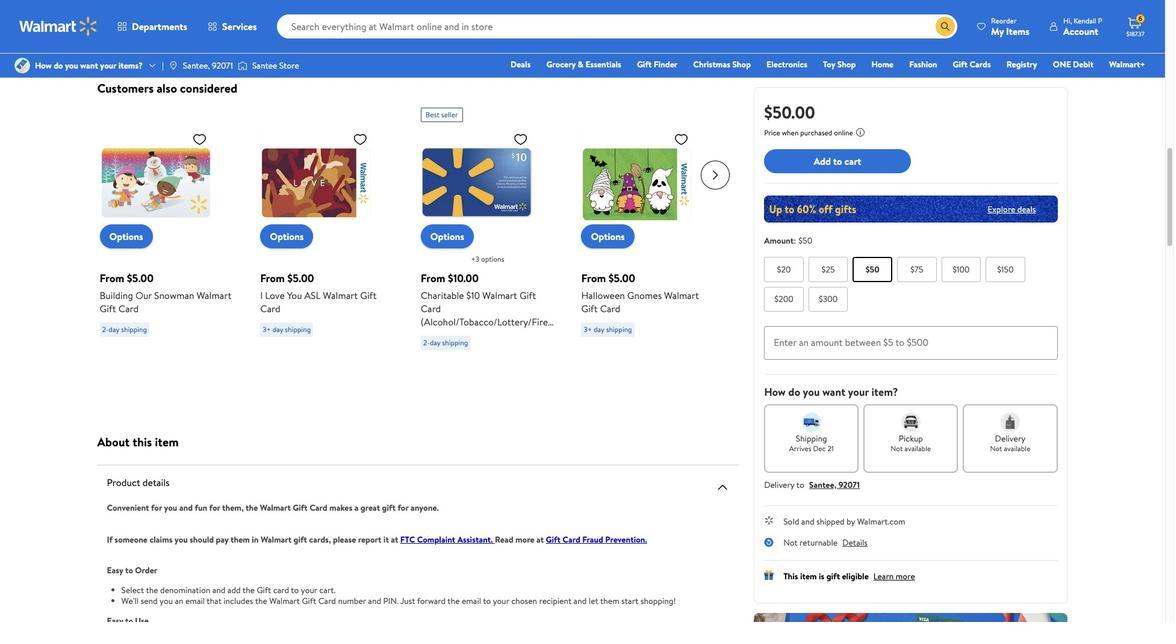 Task type: vqa. For each thing, say whether or not it's contained in the screenshot.
Delivery
yes



Task type: locate. For each thing, give the bounding box(es) containing it.
how for how do you want your items?
[[35, 60, 52, 72]]

to left cart
[[834, 155, 843, 168]]

from $5.00 halloween gnomes walmart gift card
[[582, 271, 699, 316]]

how down the enter
[[765, 385, 786, 400]]

1 horizontal spatial want
[[823, 385, 846, 400]]

services
[[222, 20, 257, 33]]

3+ day shipping for from $5.00 halloween gnomes walmart gift card
[[584, 325, 632, 335]]

forward
[[417, 596, 446, 608]]

 image down walmart image
[[14, 58, 30, 73]]

intent image for pickup image
[[902, 413, 921, 432]]

santee,
[[183, 60, 210, 72], [810, 479, 837, 491]]

walmart left cart. on the bottom left of the page
[[269, 596, 300, 608]]

shipping down (alcohol/tobacco/lottery/firearms
[[442, 338, 468, 348]]

how
[[35, 60, 52, 72], [765, 385, 786, 400]]

$50 left $75
[[866, 264, 880, 276]]

$5.00 inside from $5.00 halloween gnomes walmart gift card
[[609, 271, 636, 286]]

not down the intent image for delivery
[[991, 444, 1003, 454]]

santee
[[252, 60, 277, 72]]

0 horizontal spatial $5.00
[[127, 271, 154, 286]]

1 horizontal spatial do
[[789, 385, 801, 400]]

you right send
[[160, 596, 173, 608]]

options link up +3 at the top
[[421, 225, 474, 249]]

4 options link from the left
[[582, 225, 635, 249]]

1 3+ day shipping from the left
[[263, 325, 311, 335]]

not inside pickup not available
[[891, 444, 903, 454]]

them inside select the denomination and add the gift card to your cart. we'll send you an email that includes the walmart gift card number and pin. just forward the email to your chosen recipient and let them start shopping!
[[601, 596, 620, 608]]

from up building
[[100, 271, 124, 286]]

walmart inside from $5.00 halloween gnomes walmart gift card
[[664, 289, 699, 302]]

1 horizontal spatial  image
[[169, 61, 178, 70]]

santee store
[[252, 60, 299, 72]]

santee, up the considered
[[183, 60, 210, 72]]

gift right the great
[[382, 502, 396, 514]]

gift left finder
[[637, 58, 652, 70]]

 image for how do you want your items?
[[14, 58, 30, 73]]

1 from from the left
[[100, 271, 124, 286]]

2 shop from the left
[[838, 58, 856, 70]]

shipping for from $5.00 building our snowman walmart gift card
[[121, 325, 147, 335]]

from inside from $5.00 i love you asl walmart gift card
[[260, 271, 285, 286]]

more right learn
[[896, 571, 916, 583]]

an inside select the denomination and add the gift card to your cart. we'll send you an email that includes the walmart gift card number and pin. just forward the email to your chosen recipient and let them start shopping!
[[175, 596, 184, 608]]

2- down charitable
[[423, 338, 430, 348]]

kendall
[[1074, 15, 1097, 26]]

available inside delivery not available
[[1005, 444, 1031, 454]]

2 available from the left
[[1005, 444, 1031, 454]]

0 horizontal spatial 92071
[[212, 60, 233, 72]]

walmart image
[[19, 17, 98, 36]]

up to sixty percent off deals. shop now. image
[[765, 196, 1058, 223]]

2 at from the left
[[537, 534, 544, 546]]

0 horizontal spatial 2-
[[102, 325, 109, 335]]

3 product group from the left
[[421, 103, 568, 355]]

from for from $10.00 charitable $10 walmart gift card (alcohol/tobacco/lottery/firearms prohibited) 2-day shipping
[[421, 271, 446, 286]]

1 horizontal spatial for
[[209, 502, 220, 514]]

you up 'intent image for shipping'
[[803, 385, 820, 400]]

from inside from $5.00 halloween gnomes walmart gift card
[[582, 271, 606, 286]]

2 vertical spatial gift
[[827, 571, 840, 583]]

charitable
[[421, 289, 464, 302]]

delivery not available
[[991, 433, 1031, 454]]

between
[[846, 336, 882, 349]]

from inside from $10.00 charitable $10 walmart gift card (alcohol/tobacco/lottery/firearms prohibited) 2-day shipping
[[421, 271, 446, 286]]

available down intent image for pickup on the right of the page
[[905, 444, 932, 454]]

card left number
[[319, 596, 336, 608]]

0 vertical spatial how
[[35, 60, 52, 72]]

product group
[[100, 103, 234, 355], [260, 103, 394, 355], [421, 103, 568, 355], [582, 103, 716, 355]]

product group containing from $10.00
[[421, 103, 568, 355]]

not returnable details
[[784, 537, 868, 549]]

$5.00 inside from $5.00 building our snowman walmart gift card
[[127, 271, 154, 286]]

$5.00 up halloween
[[609, 271, 636, 286]]

day down halloween
[[594, 325, 605, 335]]

2 product group from the left
[[260, 103, 394, 355]]

0 horizontal spatial more
[[516, 534, 535, 546]]

want left items?
[[80, 60, 98, 72]]

1 horizontal spatial delivery
[[996, 433, 1026, 445]]

1 3+ from the left
[[263, 325, 271, 335]]

day down charitable
[[430, 338, 441, 348]]

the
[[246, 502, 258, 514], [146, 585, 158, 597], [243, 585, 255, 597], [255, 596, 267, 608], [448, 596, 460, 608]]

1 horizontal spatial shop
[[838, 58, 856, 70]]

0 vertical spatial item
[[155, 434, 179, 451]]

0 horizontal spatial want
[[80, 60, 98, 72]]

easy to order
[[107, 565, 157, 577]]

them left in
[[231, 534, 250, 546]]

i
[[260, 289, 263, 302]]

to
[[834, 155, 843, 168], [896, 336, 905, 349], [797, 479, 805, 491], [125, 565, 133, 577], [291, 585, 299, 597], [483, 596, 491, 608]]

options up halloween
[[591, 230, 625, 243]]

gifting made easy image
[[765, 571, 774, 581]]

your left cart. on the bottom left of the page
[[301, 585, 317, 597]]

$50
[[799, 235, 813, 247], [866, 264, 880, 276]]

you inside select the denomination and add the gift card to your cart. we'll send you an email that includes the walmart gift card number and pin. just forward the email to your chosen recipient and let them start shopping!
[[160, 596, 173, 608]]

1 horizontal spatial how
[[765, 385, 786, 400]]

92071
[[212, 60, 233, 72], [839, 479, 860, 491]]

1 vertical spatial them
[[601, 596, 620, 608]]

2 $5.00 from the left
[[288, 271, 314, 286]]

options up $10.00
[[431, 230, 464, 243]]

1 vertical spatial 2-
[[423, 338, 430, 348]]

1 horizontal spatial an
[[799, 336, 809, 349]]

santee, 92071 button
[[810, 479, 860, 491]]

you down the details
[[164, 502, 177, 514]]

0 horizontal spatial them
[[231, 534, 250, 546]]

items
[[1007, 24, 1030, 38]]

walmart right in
[[261, 534, 292, 546]]

options link up you
[[260, 225, 313, 249]]

1 horizontal spatial gift
[[382, 502, 396, 514]]

card
[[119, 302, 139, 316], [260, 302, 281, 316], [421, 302, 441, 316], [600, 302, 621, 316], [310, 502, 328, 514], [563, 534, 581, 546], [319, 596, 336, 608]]

walmart right snowman
[[197, 289, 232, 302]]

2- inside from $10.00 charitable $10 walmart gift card (alcohol/tobacco/lottery/firearms prohibited) 2-day shipping
[[423, 338, 430, 348]]

about
[[97, 434, 130, 451]]

shipping
[[796, 433, 828, 445]]

3+ down halloween
[[584, 325, 592, 335]]

1 horizontal spatial email
[[462, 596, 481, 608]]

shop right toy
[[838, 58, 856, 70]]

1 horizontal spatial $5.00
[[288, 271, 314, 286]]

not inside delivery not available
[[991, 444, 1003, 454]]

walmart right them,
[[260, 502, 291, 514]]

options link for from $5.00 building our snowman walmart gift card
[[100, 225, 153, 249]]

2- down building
[[102, 325, 109, 335]]

day down the love
[[273, 325, 283, 335]]

from $10.00 charitable $10 walmart gift card (alcohol/tobacco/lottery/firearms prohibited) 2-day shipping
[[421, 271, 568, 348]]

2 horizontal spatial not
[[991, 444, 1003, 454]]

from for from $5.00 halloween gnomes walmart gift card
[[582, 271, 606, 286]]

order
[[135, 565, 157, 577]]

1 vertical spatial an
[[175, 596, 184, 608]]

gift
[[382, 502, 396, 514], [294, 534, 307, 546], [827, 571, 840, 583]]

gnomes
[[628, 289, 662, 302]]

halloween
[[582, 289, 625, 302]]

delivery inside delivery not available
[[996, 433, 1026, 445]]

when
[[782, 128, 799, 138]]

shipping down halloween
[[606, 325, 632, 335]]

2 horizontal spatial $5.00
[[609, 271, 636, 286]]

3 $5.00 from the left
[[609, 271, 636, 286]]

registry link
[[1002, 58, 1043, 71]]

walmart inside from $10.00 charitable $10 walmart gift card (alcohol/tobacco/lottery/firearms prohibited) 2-day shipping
[[483, 289, 518, 302]]

card left gnomes
[[600, 302, 621, 316]]

hi, kendall p account
[[1064, 15, 1103, 38]]

0 horizontal spatial 3+
[[263, 325, 271, 335]]

shop
[[733, 58, 751, 70], [838, 58, 856, 70]]

0 vertical spatial $50
[[799, 235, 813, 247]]

1 options from the left
[[109, 230, 143, 243]]

gift up (alcohol/tobacco/lottery/firearms
[[520, 289, 536, 302]]

0 horizontal spatial do
[[54, 60, 63, 72]]

0 vertical spatial 2-
[[102, 325, 109, 335]]

delivery for to
[[765, 479, 795, 491]]

should
[[190, 534, 214, 546]]

in
[[252, 534, 259, 546]]

options link for from $5.00 halloween gnomes walmart gift card
[[582, 225, 635, 249]]

$5.00 up the "our"
[[127, 271, 154, 286]]

prevention.
[[606, 534, 648, 546]]

home
[[872, 58, 894, 70]]

1 horizontal spatial 3+
[[584, 325, 592, 335]]

for down the details
[[151, 502, 162, 514]]

fraud
[[583, 534, 604, 546]]

2 options link from the left
[[260, 225, 313, 249]]

0 horizontal spatial available
[[905, 444, 932, 454]]

options for from $5.00 i love you asl walmart gift card
[[270, 230, 304, 243]]

email left that
[[186, 596, 205, 608]]

seller
[[441, 110, 458, 120]]

2 from from the left
[[260, 271, 285, 286]]

details
[[843, 537, 868, 549]]

reorder my items
[[992, 15, 1030, 38]]

0 horizontal spatial santee,
[[183, 60, 210, 72]]

2 horizontal spatial for
[[398, 502, 409, 514]]

and left pin.
[[368, 596, 381, 608]]

1 horizontal spatial 2-
[[423, 338, 430, 348]]

more right read
[[516, 534, 535, 546]]

1 vertical spatial $50
[[866, 264, 880, 276]]

1 available from the left
[[905, 444, 932, 454]]

$75
[[911, 264, 924, 276]]

walmart.com
[[858, 516, 906, 528]]

fun
[[195, 502, 207, 514]]

from up charitable
[[421, 271, 446, 286]]

you
[[287, 289, 302, 302]]

$5.00 inside from $5.00 i love you asl walmart gift card
[[288, 271, 314, 286]]

delivery for not
[[996, 433, 1026, 445]]

for left anyone.
[[398, 502, 409, 514]]

0 horizontal spatial for
[[151, 502, 162, 514]]

1 horizontal spatial 3+ day shipping
[[584, 325, 632, 335]]

$50 inside priceoptions 'option group'
[[866, 264, 880, 276]]

them right the let
[[601, 596, 620, 608]]

walmart right $10
[[483, 289, 518, 302]]

you down walmart image
[[65, 60, 78, 72]]

shop for toy shop
[[838, 58, 856, 70]]

card inside from $5.00 halloween gnomes walmart gift card
[[600, 302, 621, 316]]

reorder
[[992, 15, 1017, 26]]

0 horizontal spatial at
[[391, 534, 398, 546]]

card left "makes"
[[310, 502, 328, 514]]

1 horizontal spatial item
[[801, 571, 817, 583]]

day
[[109, 325, 119, 335], [273, 325, 283, 335], [594, 325, 605, 335], [430, 338, 441, 348]]

day down building
[[109, 325, 119, 335]]

1 vertical spatial 92071
[[839, 479, 860, 491]]

shipping down the "our"
[[121, 325, 147, 335]]

92071 up by
[[839, 479, 860, 491]]

options link
[[100, 225, 153, 249], [260, 225, 313, 249], [421, 225, 474, 249], [582, 225, 635, 249]]

how do you want your items?
[[35, 60, 143, 72]]

shipped
[[817, 516, 845, 528]]

gift
[[637, 58, 652, 70], [953, 58, 968, 70], [360, 289, 377, 302], [520, 289, 536, 302], [100, 302, 116, 316], [582, 302, 598, 316], [293, 502, 308, 514], [546, 534, 561, 546], [257, 585, 271, 597], [302, 596, 316, 608]]

walmart+
[[1110, 58, 1146, 70]]

account
[[1064, 24, 1099, 38]]

grocery & essentials link
[[541, 58, 627, 71]]

1 horizontal spatial $50
[[866, 264, 880, 276]]

 image left santee
[[238, 60, 248, 72]]

charitable $10 walmart gift card (alcohol/tobacco/lottery/firearms prohibited) image
[[421, 127, 533, 239]]

1 horizontal spatial available
[[1005, 444, 1031, 454]]

3+ for from $5.00 i love you asl walmart gift card
[[263, 325, 271, 335]]

3 from from the left
[[421, 271, 446, 286]]

$50 right amount:
[[799, 235, 813, 247]]

gift left "cards,"
[[294, 534, 307, 546]]

gift inside from $10.00 charitable $10 walmart gift card (alcohol/tobacco/lottery/firearms prohibited) 2-day shipping
[[520, 289, 536, 302]]

0 vertical spatial delivery
[[996, 433, 1026, 445]]

legal information image
[[856, 128, 866, 137]]

2 3+ from the left
[[584, 325, 592, 335]]

not for pickup
[[891, 444, 903, 454]]

finder
[[654, 58, 678, 70]]

gift left gnomes
[[582, 302, 598, 316]]

0 vertical spatial gift
[[382, 502, 396, 514]]

do for how do you want your item?
[[789, 385, 801, 400]]

1 horizontal spatial more
[[896, 571, 916, 583]]

gift left cart. on the bottom left of the page
[[302, 596, 316, 608]]

1 vertical spatial want
[[823, 385, 846, 400]]

4 from from the left
[[582, 271, 606, 286]]

1 vertical spatial gift
[[294, 534, 307, 546]]

1 $5.00 from the left
[[127, 271, 154, 286]]

how do you want your item?
[[765, 385, 899, 400]]

0 horizontal spatial shop
[[733, 58, 751, 70]]

at right read
[[537, 534, 544, 546]]

1 vertical spatial delivery
[[765, 479, 795, 491]]

available inside pickup not available
[[905, 444, 932, 454]]

0 horizontal spatial  image
[[14, 58, 30, 73]]

explore deals
[[988, 203, 1036, 215]]

card up the 2-day shipping
[[119, 302, 139, 316]]

the left card
[[255, 596, 267, 608]]

not down sold
[[784, 537, 798, 549]]

you for items?
[[65, 60, 78, 72]]

gift finder link
[[632, 58, 683, 71]]

$50.00
[[765, 101, 816, 124]]

select the denomination and add the gift card to your cart. we'll send you an email that includes the walmart gift card number and pin. just forward the email to your chosen recipient and let them start shopping!
[[121, 585, 676, 608]]

2 options from the left
[[270, 230, 304, 243]]

1 horizontal spatial 92071
[[839, 479, 860, 491]]

options link for from $5.00 i love you asl walmart gift card
[[260, 225, 313, 249]]

1 vertical spatial do
[[789, 385, 801, 400]]

do up shipping
[[789, 385, 801, 400]]

$300
[[819, 294, 838, 306]]

gift inside from $5.00 i love you asl walmart gift card
[[360, 289, 377, 302]]

0 horizontal spatial an
[[175, 596, 184, 608]]

$5.00 for from $5.00 i love you asl walmart gift card
[[288, 271, 314, 286]]

email right forward
[[462, 596, 481, 608]]

options up building
[[109, 230, 143, 243]]

amount: $50
[[765, 235, 813, 247]]

gift left the fraud
[[546, 534, 561, 546]]

walmart inside from $5.00 building our snowman walmart gift card
[[197, 289, 232, 302]]

2 horizontal spatial gift
[[827, 571, 840, 583]]

from up the love
[[260, 271, 285, 286]]

0 vertical spatial want
[[80, 60, 98, 72]]

$5.00 for from $5.00 halloween gnomes walmart gift card
[[609, 271, 636, 286]]

options
[[481, 254, 505, 264]]

available down the intent image for delivery
[[1005, 444, 1031, 454]]

1 horizontal spatial them
[[601, 596, 620, 608]]

$500
[[907, 336, 929, 349]]

options up you
[[270, 230, 304, 243]]

want for item?
[[823, 385, 846, 400]]

2 3+ day shipping from the left
[[584, 325, 632, 335]]

2 horizontal spatial  image
[[238, 60, 248, 72]]

0 horizontal spatial email
[[186, 596, 205, 608]]

0 vertical spatial more
[[516, 534, 535, 546]]

how down walmart image
[[35, 60, 52, 72]]

1 horizontal spatial at
[[537, 534, 544, 546]]

$5.00 for from $5.00 building our snowman walmart gift card
[[127, 271, 154, 286]]

3+ down i
[[263, 325, 271, 335]]

delivery to santee, 92071
[[765, 479, 860, 491]]

3+ day shipping down you
[[263, 325, 311, 335]]

shop right the christmas
[[733, 58, 751, 70]]

0 horizontal spatial how
[[35, 60, 52, 72]]

gift left card
[[257, 585, 271, 597]]

0 horizontal spatial 3+ day shipping
[[263, 325, 311, 335]]

1 vertical spatial how
[[765, 385, 786, 400]]

product
[[107, 477, 140, 490]]

0 horizontal spatial delivery
[[765, 479, 795, 491]]

1 horizontal spatial not
[[891, 444, 903, 454]]

options link up halloween
[[582, 225, 635, 249]]

priceoptions option group
[[760, 257, 1058, 317]]

christmas shop link
[[688, 58, 757, 71]]

shipping down you
[[285, 325, 311, 335]]

4 options from the left
[[591, 230, 625, 243]]

an right the enter
[[799, 336, 809, 349]]

the right forward
[[448, 596, 460, 608]]

want for items?
[[80, 60, 98, 72]]

shipping
[[121, 325, 147, 335], [285, 325, 311, 335], [606, 325, 632, 335], [442, 338, 468, 348]]

from for from $5.00 i love you asl walmart gift card
[[260, 271, 285, 286]]

gift right is
[[827, 571, 840, 583]]

enter
[[774, 336, 797, 349]]

you
[[65, 60, 78, 72], [803, 385, 820, 400], [164, 502, 177, 514], [175, 534, 188, 546], [160, 596, 173, 608]]

more
[[516, 534, 535, 546], [896, 571, 916, 583]]

 image right '|'
[[169, 61, 178, 70]]

this
[[133, 434, 152, 451]]

1 shop from the left
[[733, 58, 751, 70]]

p
[[1099, 15, 1103, 26]]

options link up building
[[100, 225, 153, 249]]

your
[[100, 60, 116, 72], [849, 385, 869, 400], [301, 585, 317, 597], [493, 596, 510, 608]]

Search search field
[[277, 14, 958, 39]]

card left you
[[260, 302, 281, 316]]

the right them,
[[246, 502, 258, 514]]

online
[[835, 128, 854, 138]]

1 horizontal spatial santee,
[[810, 479, 837, 491]]

to left "chosen"
[[483, 596, 491, 608]]

(alcohol/tobacco/lottery/firearms
[[421, 316, 568, 329]]

gift right asl
[[360, 289, 377, 302]]

available for pickup
[[905, 444, 932, 454]]

 image
[[14, 58, 30, 73], [238, 60, 248, 72], [169, 61, 178, 70]]

|
[[162, 60, 164, 72]]

card
[[273, 585, 289, 597]]

2 for from the left
[[209, 502, 220, 514]]

deals
[[511, 58, 531, 70]]

add
[[814, 155, 831, 168]]

1 options link from the left
[[100, 225, 153, 249]]

0 vertical spatial santee,
[[183, 60, 210, 72]]

them
[[231, 534, 250, 546], [601, 596, 620, 608]]

walmart inside select the denomination and add the gift card to your cart. we'll send you an email that includes the walmart gift card number and pin. just forward the email to your chosen recipient and let them start shopping!
[[269, 596, 300, 608]]

to left santee, 92071 "button"
[[797, 479, 805, 491]]

from inside from $5.00 building our snowman walmart gift card
[[100, 271, 124, 286]]

item left is
[[801, 571, 817, 583]]

 image for santee store
[[238, 60, 248, 72]]

0 vertical spatial do
[[54, 60, 63, 72]]

great
[[361, 502, 380, 514]]

walmart right gnomes
[[664, 289, 699, 302]]

day for from $5.00 halloween gnomes walmart gift card
[[594, 325, 605, 335]]

card up prohibited)
[[421, 302, 441, 316]]



Task type: describe. For each thing, give the bounding box(es) containing it.
we'll
[[121, 596, 139, 608]]

enter an amount between $5 to $500
[[774, 336, 929, 349]]

4 product group from the left
[[582, 103, 716, 355]]

customers also considered
[[97, 80, 238, 96]]

christmas shop
[[694, 58, 751, 70]]

Walmart Site-Wide search field
[[277, 14, 958, 39]]

your left "chosen"
[[493, 596, 510, 608]]

includes
[[224, 596, 253, 608]]

gift left cards
[[953, 58, 968, 70]]

our
[[135, 289, 152, 302]]

denomination
[[160, 585, 210, 597]]

the right select
[[146, 585, 158, 597]]

options for from $5.00 building our snowman walmart gift card
[[109, 230, 143, 243]]

please
[[333, 534, 356, 546]]

3+ day shipping for from $5.00 i love you asl walmart gift card
[[263, 325, 311, 335]]

registry
[[1007, 58, 1038, 70]]

next slide for customers also considered list image
[[701, 161, 730, 190]]

add to favorites list, charitable $10 walmart gift card (alcohol/tobacco/lottery/firearms prohibited) image
[[514, 132, 528, 147]]

1 for from the left
[[151, 502, 162, 514]]

ftc complaint assistant. link
[[400, 534, 495, 546]]

cart.
[[319, 585, 336, 597]]

recipient
[[539, 596, 572, 608]]

let
[[589, 596, 599, 608]]

halloween gnomes walmart gift card image
[[582, 127, 694, 239]]

your left items?
[[100, 60, 116, 72]]

departments button
[[107, 12, 198, 41]]

building our snowman walmart gift card image
[[100, 127, 212, 239]]

you for for
[[164, 502, 177, 514]]

asl
[[304, 289, 321, 302]]

day for from $5.00 i love you asl walmart gift card
[[273, 325, 283, 335]]

price
[[765, 128, 781, 138]]

store
[[279, 60, 299, 72]]

grocery
[[547, 58, 576, 70]]

and left add on the left bottom
[[212, 585, 226, 597]]

+3 options
[[471, 254, 505, 264]]

pin.
[[383, 596, 399, 608]]

0 horizontal spatial item
[[155, 434, 179, 451]]

read
[[495, 534, 514, 546]]

from for from $5.00 building our snowman walmart gift card
[[100, 271, 124, 286]]

and left fun
[[179, 502, 193, 514]]

your left item? at the bottom right
[[849, 385, 869, 400]]

not for delivery
[[991, 444, 1003, 454]]

0 horizontal spatial gift
[[294, 534, 307, 546]]

them,
[[222, 502, 244, 514]]

dec
[[814, 444, 826, 454]]

0 vertical spatial 92071
[[212, 60, 233, 72]]

do for how do you want your items?
[[54, 60, 63, 72]]

and left the let
[[574, 596, 587, 608]]

one
[[1054, 58, 1072, 70]]

deals
[[1018, 203, 1036, 215]]

card left the fraud
[[563, 534, 581, 546]]

 image for santee, 92071
[[169, 61, 178, 70]]

ftc
[[400, 534, 415, 546]]

sold
[[784, 516, 800, 528]]

to right $5
[[896, 336, 905, 349]]

explore
[[988, 203, 1016, 215]]

that
[[207, 596, 222, 608]]

gift inside from $5.00 halloween gnomes walmart gift card
[[582, 302, 598, 316]]

add to favorites list, halloween gnomes walmart gift card image
[[674, 132, 689, 147]]

toy
[[824, 58, 836, 70]]

card inside from $5.00 building our snowman walmart gift card
[[119, 302, 139, 316]]

just
[[401, 596, 415, 608]]

add to favorites list, building our snowman walmart gift card image
[[192, 132, 207, 147]]

intent image for delivery image
[[1001, 413, 1020, 432]]

gift left "makes"
[[293, 502, 308, 514]]

options for from $5.00 halloween gnomes walmart gift card
[[591, 230, 625, 243]]

it
[[384, 534, 389, 546]]

Enter an amount between $5 to $500 text field
[[765, 326, 1058, 360]]

is
[[819, 571, 825, 583]]

a
[[355, 502, 359, 514]]

1 email from the left
[[186, 596, 205, 608]]

snowman
[[154, 289, 194, 302]]

gift card fraud prevention. link
[[546, 534, 648, 546]]

0 vertical spatial an
[[799, 336, 809, 349]]

deals link
[[505, 58, 536, 71]]

0 vertical spatial them
[[231, 534, 250, 546]]

shipping for from $5.00 halloween gnomes walmart gift card
[[606, 325, 632, 335]]

easy
[[107, 565, 123, 577]]

1 product group from the left
[[100, 103, 234, 355]]

debit
[[1074, 58, 1094, 70]]

1 vertical spatial more
[[896, 571, 916, 583]]

toy shop
[[824, 58, 856, 70]]

cards
[[970, 58, 991, 70]]

0 horizontal spatial not
[[784, 537, 798, 549]]

card inside from $5.00 i love you asl walmart gift card
[[260, 302, 281, 316]]

1 vertical spatial santee,
[[810, 479, 837, 491]]

hi,
[[1064, 15, 1073, 26]]

$5
[[884, 336, 894, 349]]

2-day shipping
[[102, 325, 147, 335]]

chosen
[[512, 596, 537, 608]]

claims
[[150, 534, 173, 546]]

pay
[[216, 534, 229, 546]]

and right sold
[[802, 516, 815, 528]]

card inside select the denomination and add the gift card to your cart. we'll send you an email that includes the walmart gift card number and pin. just forward the email to your chosen recipient and let them start shopping!
[[319, 596, 336, 608]]

services button
[[198, 12, 267, 41]]

product details image
[[716, 481, 730, 495]]

to right card
[[291, 585, 299, 597]]

fashion link
[[904, 58, 943, 71]]

add to cart
[[814, 155, 862, 168]]

you for item?
[[803, 385, 820, 400]]

one debit
[[1054, 58, 1094, 70]]

pickup not available
[[891, 433, 932, 454]]

2 email from the left
[[462, 596, 481, 608]]

card inside from $10.00 charitable $10 walmart gift card (alcohol/tobacco/lottery/firearms prohibited) 2-day shipping
[[421, 302, 441, 316]]

i love you asl walmart gift card image
[[260, 127, 372, 239]]

assistant.
[[458, 534, 493, 546]]

you right claims
[[175, 534, 188, 546]]

3 options from the left
[[431, 230, 464, 243]]

to inside button
[[834, 155, 843, 168]]

to right easy
[[125, 565, 133, 577]]

3+ for from $5.00 halloween gnomes walmart gift card
[[584, 325, 592, 335]]

$10.00
[[448, 271, 479, 286]]

1 vertical spatial item
[[801, 571, 817, 583]]

my
[[992, 24, 1004, 38]]

how for how do you want your item?
[[765, 385, 786, 400]]

electronics link
[[762, 58, 813, 71]]

gift cards link
[[948, 58, 997, 71]]

anyone.
[[411, 502, 439, 514]]

walmart inside from $5.00 i love you asl walmart gift card
[[323, 289, 358, 302]]

item?
[[872, 385, 899, 400]]

shipping for from $5.00 i love you asl walmart gift card
[[285, 325, 311, 335]]

best
[[426, 110, 440, 120]]

day for from $5.00 building our snowman walmart gift card
[[109, 325, 119, 335]]

intent image for shipping image
[[802, 413, 822, 432]]

customers
[[97, 80, 154, 96]]

0 horizontal spatial $50
[[799, 235, 813, 247]]

best seller
[[426, 110, 458, 120]]

walmart+ link
[[1104, 58, 1151, 71]]

learn more button
[[874, 571, 916, 583]]

convenient for you and fun for them, the walmart gift card makes a great gift for anyone.
[[107, 502, 439, 514]]

6
[[1139, 13, 1143, 24]]

details
[[143, 477, 170, 490]]

about this item
[[97, 434, 179, 451]]

search icon image
[[941, 22, 951, 31]]

shipping inside from $10.00 charitable $10 walmart gift card (alcohol/tobacco/lottery/firearms prohibited) 2-day shipping
[[442, 338, 468, 348]]

convenient
[[107, 502, 149, 514]]

arrives
[[790, 444, 812, 454]]

add to favorites list, i love you asl walmart gift card image
[[353, 132, 368, 147]]

available for delivery
[[1005, 444, 1031, 454]]

gift inside from $5.00 building our snowman walmart gift card
[[100, 302, 116, 316]]

$25
[[822, 264, 835, 276]]

essentials
[[586, 58, 622, 70]]

$100
[[953, 264, 970, 276]]

1 at from the left
[[391, 534, 398, 546]]

the right add on the left bottom
[[243, 585, 255, 597]]

amount:
[[765, 235, 797, 247]]

3 options link from the left
[[421, 225, 474, 249]]

$150
[[998, 264, 1014, 276]]

3 for from the left
[[398, 502, 409, 514]]

6 $187.37
[[1127, 13, 1145, 38]]

shop for christmas shop
[[733, 58, 751, 70]]

day inside from $10.00 charitable $10 walmart gift card (alcohol/tobacco/lottery/firearms prohibited) 2-day shipping
[[430, 338, 441, 348]]

makes
[[330, 502, 353, 514]]



